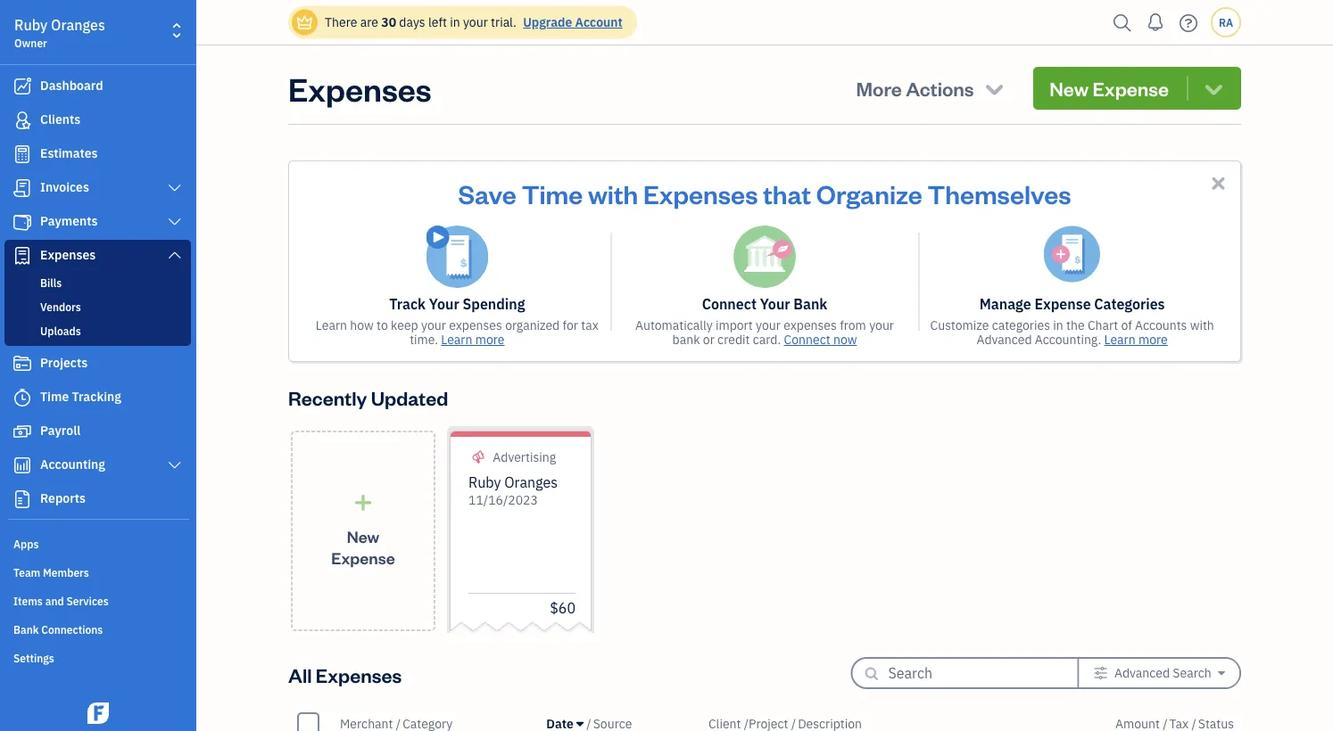 Task type: describe. For each thing, give the bounding box(es) containing it.
actions
[[906, 75, 974, 101]]

clients link
[[4, 104, 191, 137]]

import
[[716, 317, 753, 334]]

for
[[563, 317, 578, 334]]

automatically import your expenses from your bank or credit card.
[[635, 317, 894, 348]]

reports link
[[4, 484, 191, 516]]

report image
[[12, 491, 33, 509]]

notifications image
[[1141, 4, 1170, 40]]

chevrondown image for more actions
[[982, 76, 1007, 101]]

save time with expenses that organize themselves
[[458, 177, 1071, 210]]

your down connect your bank
[[756, 317, 781, 334]]

chevron large down image for invoices
[[167, 181, 183, 195]]

main element
[[0, 0, 241, 732]]

spending
[[463, 295, 525, 314]]

manage expense categories
[[980, 295, 1165, 314]]

customize
[[930, 317, 989, 334]]

are
[[360, 14, 378, 30]]

ra
[[1219, 15, 1233, 29]]

advanced inside customize categories in the chart of accounts with advanced accounting.
[[977, 332, 1032, 348]]

accounts
[[1135, 317, 1187, 334]]

or
[[703, 332, 715, 348]]

time.
[[410, 332, 438, 348]]

oranges for ruby oranges owner
[[51, 16, 105, 34]]

team members link
[[4, 559, 191, 585]]

payments
[[40, 213, 98, 229]]

estimates
[[40, 145, 98, 162]]

chevrondown image for new expense
[[1201, 76, 1226, 101]]

bank
[[672, 332, 700, 348]]

expense for plus icon at the left bottom
[[331, 548, 395, 569]]

settings
[[13, 651, 54, 666]]

chart
[[1088, 317, 1118, 334]]

team
[[13, 566, 40, 580]]

items
[[13, 594, 43, 609]]

projects link
[[4, 348, 191, 380]]

bills
[[40, 276, 62, 290]]

trial.
[[491, 14, 517, 30]]

time tracking link
[[4, 382, 191, 414]]

ruby oranges 11/16/2023
[[468, 473, 558, 509]]

expense for manage expense categories image
[[1035, 295, 1091, 314]]

how
[[350, 317, 374, 334]]

payroll link
[[4, 416, 191, 448]]

tracking
[[72, 389, 121, 405]]

uploads link
[[8, 320, 187, 342]]

connect your bank
[[702, 295, 827, 314]]

learn how to keep your expenses organized for tax time.
[[316, 317, 599, 348]]

accounting link
[[4, 450, 191, 482]]

there are 30 days left in your trial. upgrade account
[[325, 14, 623, 30]]

1 vertical spatial new expense
[[331, 526, 395, 569]]

reports
[[40, 490, 86, 507]]

team members
[[13, 566, 89, 580]]

ruby oranges owner
[[14, 16, 105, 50]]

payment image
[[12, 213, 33, 231]]

all
[[288, 663, 312, 688]]

freshbooks image
[[84, 703, 112, 725]]

Search text field
[[888, 659, 1049, 688]]

from
[[840, 317, 866, 334]]

timer image
[[12, 389, 33, 407]]

invoices
[[40, 179, 89, 195]]

more
[[856, 75, 902, 101]]

estimate image
[[12, 145, 33, 163]]

dashboard link
[[4, 70, 191, 103]]

invoice image
[[12, 179, 33, 197]]

advertising
[[493, 449, 556, 466]]

all expenses
[[288, 663, 402, 688]]

clients
[[40, 111, 81, 128]]

crown image
[[295, 13, 314, 32]]

to
[[377, 317, 388, 334]]

oranges for ruby oranges 11/16/2023
[[504, 473, 558, 492]]

track your spending
[[389, 295, 525, 314]]

projects
[[40, 355, 88, 371]]

bank connections link
[[4, 616, 191, 642]]

uploads
[[40, 324, 81, 338]]

items and services
[[13, 594, 109, 609]]

categories
[[992, 317, 1050, 334]]

accounting
[[40, 456, 105, 473]]

go to help image
[[1174, 9, 1203, 36]]

settings link
[[4, 644, 191, 671]]

connect your bank image
[[733, 226, 796, 288]]

updated
[[371, 385, 448, 410]]

accounting.
[[1035, 332, 1101, 348]]

learn for track your spending
[[441, 332, 472, 348]]

services
[[66, 594, 109, 609]]

close image
[[1208, 173, 1229, 194]]

upgrade
[[523, 14, 572, 30]]

new expense button
[[1034, 67, 1241, 110]]

advanced search
[[1115, 665, 1212, 682]]

connect for connect your bank
[[702, 295, 757, 314]]

more actions
[[856, 75, 974, 101]]

more for spending
[[475, 332, 505, 348]]

search image
[[1108, 9, 1137, 36]]

bills link
[[8, 272, 187, 294]]

manage expense categories image
[[1044, 226, 1101, 283]]

account
[[575, 14, 623, 30]]

card.
[[753, 332, 781, 348]]

chevron large down image for accounting
[[167, 459, 183, 473]]

caretdown image
[[1218, 667, 1225, 681]]

recently updated
[[288, 385, 448, 410]]

owner
[[14, 36, 47, 50]]

new expense button
[[1034, 67, 1241, 110]]

dashboard
[[40, 77, 103, 94]]

settings image
[[1094, 667, 1108, 681]]



Task type: locate. For each thing, give the bounding box(es) containing it.
new expense down search image
[[1050, 75, 1169, 101]]

expenses left that
[[643, 177, 758, 210]]

0 horizontal spatial oranges
[[51, 16, 105, 34]]

1 vertical spatial oranges
[[504, 473, 558, 492]]

0 horizontal spatial in
[[450, 14, 460, 30]]

1 vertical spatial expense
[[1035, 295, 1091, 314]]

ruby
[[14, 16, 48, 34], [468, 473, 501, 492]]

expense inside button
[[1093, 75, 1169, 101]]

days
[[399, 14, 425, 30]]

your up learn how to keep your expenses organized for tax time.
[[429, 295, 459, 314]]

1 vertical spatial connect
[[784, 332, 830, 348]]

0 horizontal spatial ruby
[[14, 16, 48, 34]]

your for connect
[[760, 295, 790, 314]]

in right left
[[450, 14, 460, 30]]

time inside main element
[[40, 389, 69, 405]]

learn more
[[441, 332, 505, 348], [1104, 332, 1168, 348]]

1 horizontal spatial ruby
[[468, 473, 501, 492]]

advanced right settings image
[[1115, 665, 1170, 682]]

0 horizontal spatial learn more
[[441, 332, 505, 348]]

connect up import
[[702, 295, 757, 314]]

chevron large down image up expenses link
[[167, 215, 183, 229]]

0 vertical spatial connect
[[702, 295, 757, 314]]

chevron large down image up 'bills' link
[[167, 248, 183, 262]]

0 horizontal spatial connect
[[702, 295, 757, 314]]

oranges up dashboard
[[51, 16, 105, 34]]

organize
[[816, 177, 922, 210]]

0 horizontal spatial learn
[[316, 317, 347, 334]]

chevrondown image inside more actions dropdown button
[[982, 76, 1007, 101]]

ra button
[[1211, 7, 1241, 37]]

more for categories
[[1139, 332, 1168, 348]]

money image
[[12, 423, 33, 441]]

1 vertical spatial time
[[40, 389, 69, 405]]

0 horizontal spatial expenses
[[449, 317, 502, 334]]

payments link
[[4, 206, 191, 238]]

1 your from the left
[[429, 295, 459, 314]]

new expense inside button
[[1050, 75, 1169, 101]]

chevron large down image inside 'payments' link
[[167, 215, 183, 229]]

2 learn more from the left
[[1104, 332, 1168, 348]]

0 horizontal spatial more
[[475, 332, 505, 348]]

connect for connect now
[[784, 332, 830, 348]]

project image
[[12, 355, 33, 373]]

vendors
[[40, 300, 81, 314]]

ruby for ruby oranges owner
[[14, 16, 48, 34]]

1 horizontal spatial new
[[1050, 75, 1089, 101]]

connect left now
[[784, 332, 830, 348]]

your
[[463, 14, 488, 30], [421, 317, 446, 334], [756, 317, 781, 334], [869, 317, 894, 334]]

ruby for ruby oranges 11/16/2023
[[468, 473, 501, 492]]

1 learn more from the left
[[441, 332, 505, 348]]

payroll
[[40, 423, 81, 439]]

more down spending
[[475, 332, 505, 348]]

bank connections
[[13, 623, 103, 637]]

now
[[833, 332, 857, 348]]

1 vertical spatial advanced
[[1115, 665, 1170, 682]]

chevron large down image down payroll "link" in the left bottom of the page
[[167, 459, 183, 473]]

expense
[[1093, 75, 1169, 101], [1035, 295, 1091, 314], [331, 548, 395, 569]]

new expense down plus icon at the left bottom
[[331, 526, 395, 569]]

ruby down advertising
[[468, 473, 501, 492]]

new expense link
[[291, 431, 435, 632]]

2 your from the left
[[760, 295, 790, 314]]

more
[[475, 332, 505, 348], [1139, 332, 1168, 348]]

your
[[429, 295, 459, 314], [760, 295, 790, 314]]

0 horizontal spatial time
[[40, 389, 69, 405]]

1 expenses from the left
[[449, 317, 502, 334]]

expense image
[[12, 247, 33, 265]]

with inside customize categories in the chart of accounts with advanced accounting.
[[1190, 317, 1214, 334]]

expenses up bills
[[40, 247, 96, 263]]

0 vertical spatial in
[[450, 14, 460, 30]]

learn for manage expense categories
[[1104, 332, 1136, 348]]

your for track
[[429, 295, 459, 314]]

1 vertical spatial chevron large down image
[[167, 459, 183, 473]]

expense down search image
[[1093, 75, 1169, 101]]

1 vertical spatial with
[[1190, 317, 1214, 334]]

expenses left "from" on the right of the page
[[784, 317, 837, 334]]

invoices link
[[4, 172, 191, 204]]

0 vertical spatial chevron large down image
[[167, 215, 183, 229]]

customize categories in the chart of accounts with advanced accounting.
[[930, 317, 1214, 348]]

1 vertical spatial ruby
[[468, 473, 501, 492]]

chevron large down image up 'payments' link on the left top of the page
[[167, 181, 183, 195]]

of
[[1121, 317, 1132, 334]]

ruby inside the ruby oranges 11/16/2023
[[468, 473, 501, 492]]

learn right time.
[[441, 332, 472, 348]]

0 vertical spatial bank
[[794, 295, 827, 314]]

client image
[[12, 112, 33, 129]]

1 chevron large down image from the top
[[167, 181, 183, 195]]

bank
[[794, 295, 827, 314], [13, 623, 39, 637]]

2 more from the left
[[1139, 332, 1168, 348]]

track
[[389, 295, 426, 314]]

your inside learn how to keep your expenses organized for tax time.
[[421, 317, 446, 334]]

1 horizontal spatial time
[[522, 177, 583, 210]]

0 horizontal spatial your
[[429, 295, 459, 314]]

2 vertical spatial expense
[[331, 548, 395, 569]]

0 horizontal spatial advanced
[[977, 332, 1032, 348]]

oranges
[[51, 16, 105, 34], [504, 473, 558, 492]]

1 horizontal spatial expense
[[1035, 295, 1091, 314]]

chevron large down image inside expenses link
[[167, 248, 183, 262]]

0 horizontal spatial new expense
[[331, 526, 395, 569]]

your left trial.
[[463, 14, 488, 30]]

1 horizontal spatial learn
[[441, 332, 472, 348]]

learn more down categories
[[1104, 332, 1168, 348]]

1 horizontal spatial in
[[1053, 317, 1063, 334]]

new expense
[[1050, 75, 1169, 101], [331, 526, 395, 569]]

$60
[[550, 599, 576, 618]]

1 horizontal spatial your
[[760, 295, 790, 314]]

oranges inside ruby oranges owner
[[51, 16, 105, 34]]

1 horizontal spatial expenses
[[784, 317, 837, 334]]

chevron large down image
[[167, 181, 183, 195], [167, 248, 183, 262]]

1 horizontal spatial advanced
[[1115, 665, 1170, 682]]

expenses
[[288, 67, 432, 109], [643, 177, 758, 210], [40, 247, 96, 263], [316, 663, 402, 688]]

expenses inside learn how to keep your expenses organized for tax time.
[[449, 317, 502, 334]]

new inside new expense
[[347, 526, 379, 547]]

1 horizontal spatial new expense
[[1050, 75, 1169, 101]]

0 vertical spatial ruby
[[14, 16, 48, 34]]

in inside customize categories in the chart of accounts with advanced accounting.
[[1053, 317, 1063, 334]]

learn down categories
[[1104, 332, 1136, 348]]

upgrade account link
[[519, 14, 623, 30]]

items and services link
[[4, 587, 191, 614]]

in left the
[[1053, 317, 1063, 334]]

0 vertical spatial chevron large down image
[[167, 181, 183, 195]]

vendors link
[[8, 296, 187, 318]]

your up automatically import your expenses from your bank or credit card.
[[760, 295, 790, 314]]

that
[[763, 177, 811, 210]]

your right keep
[[421, 317, 446, 334]]

oranges inside the ruby oranges 11/16/2023
[[504, 473, 558, 492]]

expenses right all
[[316, 663, 402, 688]]

keep
[[391, 317, 418, 334]]

1 chevrondown image from the left
[[982, 76, 1007, 101]]

learn more for categories
[[1104, 332, 1168, 348]]

2 chevrondown image from the left
[[1201, 76, 1226, 101]]

1 vertical spatial bank
[[13, 623, 39, 637]]

chevrondown image right the actions
[[982, 76, 1007, 101]]

estimates link
[[4, 138, 191, 170]]

0 horizontal spatial chevrondown image
[[982, 76, 1007, 101]]

bank up connect now
[[794, 295, 827, 314]]

1 horizontal spatial chevrondown image
[[1201, 76, 1226, 101]]

plus image
[[353, 494, 373, 512]]

track your spending image
[[426, 226, 488, 288]]

recently
[[288, 385, 367, 410]]

expenses link
[[4, 240, 191, 272]]

new inside button
[[1050, 75, 1089, 101]]

bank inside main element
[[13, 623, 39, 637]]

2 chevron large down image from the top
[[167, 459, 183, 473]]

1 vertical spatial new
[[347, 526, 379, 547]]

0 horizontal spatial expense
[[331, 548, 395, 569]]

chevrondown image
[[982, 76, 1007, 101], [1201, 76, 1226, 101]]

learn more down track your spending
[[441, 332, 505, 348]]

left
[[428, 14, 447, 30]]

chart image
[[12, 457, 33, 475]]

2 chevron large down image from the top
[[167, 248, 183, 262]]

advanced search button
[[1079, 659, 1239, 688]]

advanced
[[977, 332, 1032, 348], [1115, 665, 1170, 682]]

1 horizontal spatial more
[[1139, 332, 1168, 348]]

themselves
[[928, 177, 1071, 210]]

0 vertical spatial new expense
[[1050, 75, 1169, 101]]

expense down plus icon at the left bottom
[[331, 548, 395, 569]]

0 vertical spatial with
[[588, 177, 638, 210]]

chevron large down image for expenses
[[167, 248, 183, 262]]

2 expenses from the left
[[784, 317, 837, 334]]

0 vertical spatial oranges
[[51, 16, 105, 34]]

search
[[1173, 665, 1212, 682]]

the
[[1066, 317, 1085, 334]]

1 horizontal spatial oranges
[[504, 473, 558, 492]]

chevrondown image inside new expense button
[[1201, 76, 1226, 101]]

chevron large down image for payments
[[167, 215, 183, 229]]

and
[[45, 594, 64, 609]]

2 horizontal spatial learn
[[1104, 332, 1136, 348]]

1 horizontal spatial with
[[1190, 317, 1214, 334]]

with
[[588, 177, 638, 210], [1190, 317, 1214, 334]]

time right save
[[522, 177, 583, 210]]

0 horizontal spatial with
[[588, 177, 638, 210]]

time
[[522, 177, 583, 210], [40, 389, 69, 405]]

1 vertical spatial in
[[1053, 317, 1063, 334]]

chevrondown image down "ra"
[[1201, 76, 1226, 101]]

2 horizontal spatial expense
[[1093, 75, 1169, 101]]

advanced inside dropdown button
[[1115, 665, 1170, 682]]

manage
[[980, 295, 1031, 314]]

0 vertical spatial expense
[[1093, 75, 1169, 101]]

ruby inside ruby oranges owner
[[14, 16, 48, 34]]

caretdown image
[[576, 717, 584, 731]]

1 vertical spatial chevron large down image
[[167, 248, 183, 262]]

0 vertical spatial new
[[1050, 75, 1089, 101]]

expenses down are
[[288, 67, 432, 109]]

1 horizontal spatial learn more
[[1104, 332, 1168, 348]]

more right of
[[1139, 332, 1168, 348]]

ruby up owner at the top left of the page
[[14, 16, 48, 34]]

1 horizontal spatial connect
[[784, 332, 830, 348]]

0 horizontal spatial bank
[[13, 623, 39, 637]]

dashboard image
[[12, 78, 33, 95]]

connections
[[41, 623, 103, 637]]

expenses
[[449, 317, 502, 334], [784, 317, 837, 334]]

time right timer icon
[[40, 389, 69, 405]]

learn inside learn how to keep your expenses organized for tax time.
[[316, 317, 347, 334]]

your right "from" on the right of the page
[[869, 317, 894, 334]]

learn more for spending
[[441, 332, 505, 348]]

1 chevron large down image from the top
[[167, 215, 183, 229]]

expenses down spending
[[449, 317, 502, 334]]

advanced down manage
[[977, 332, 1032, 348]]

expenses inside main element
[[40, 247, 96, 263]]

1 horizontal spatial bank
[[794, 295, 827, 314]]

expense up the
[[1035, 295, 1091, 314]]

members
[[43, 566, 89, 580]]

there
[[325, 14, 357, 30]]

0 horizontal spatial new
[[347, 526, 379, 547]]

oranges down advertising
[[504, 473, 558, 492]]

automatically
[[635, 317, 713, 334]]

credit
[[718, 332, 750, 348]]

chevron large down image
[[167, 215, 183, 229], [167, 459, 183, 473]]

time tracking
[[40, 389, 121, 405]]

more actions button
[[840, 67, 1023, 110]]

learn left how on the top left
[[316, 317, 347, 334]]

apps link
[[4, 530, 191, 557]]

save
[[458, 177, 517, 210]]

learn
[[316, 317, 347, 334], [441, 332, 472, 348], [1104, 332, 1136, 348]]

bank down "items"
[[13, 623, 39, 637]]

connect now
[[784, 332, 857, 348]]

30
[[381, 14, 396, 30]]

expenses inside automatically import your expenses from your bank or credit card.
[[784, 317, 837, 334]]

0 vertical spatial time
[[522, 177, 583, 210]]

0 vertical spatial advanced
[[977, 332, 1032, 348]]

1 more from the left
[[475, 332, 505, 348]]



Task type: vqa. For each thing, say whether or not it's contained in the screenshot.
Gary'S at the left
no



